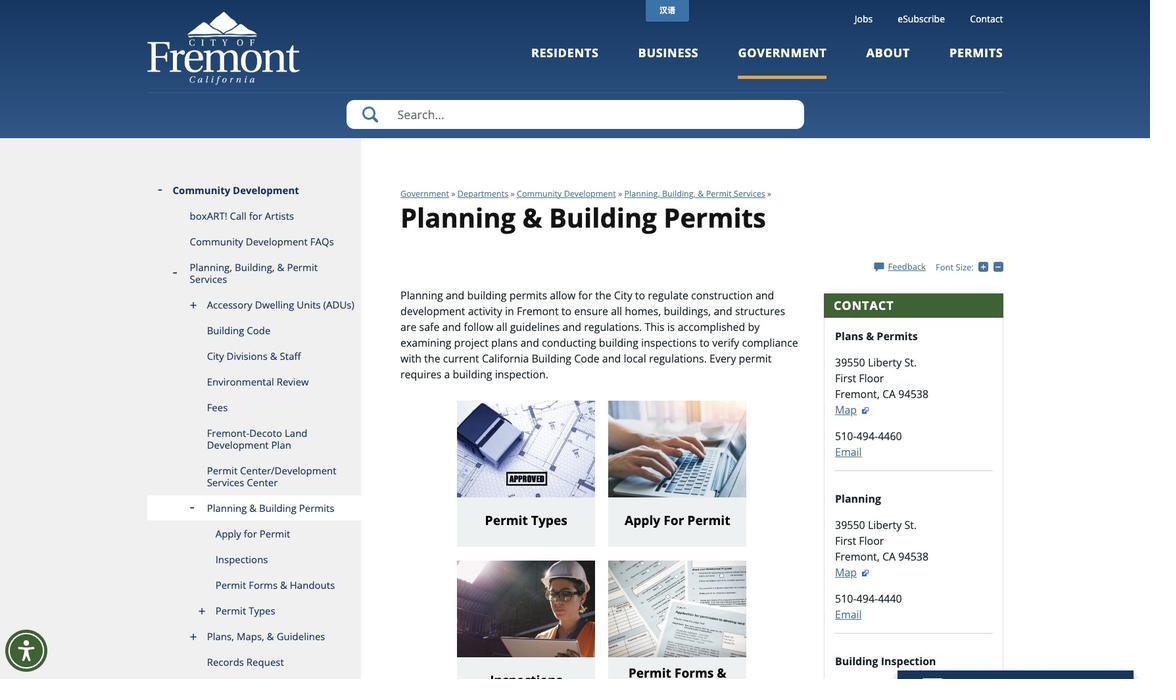 Task type: locate. For each thing, give the bounding box(es) containing it.
and
[[446, 288, 465, 303], [756, 288, 775, 303], [714, 304, 733, 318], [443, 320, 461, 334], [563, 320, 582, 334], [521, 336, 540, 350], [603, 351, 621, 366]]

1 horizontal spatial planning, building, & permit services link
[[625, 188, 766, 199]]

0 vertical spatial first
[[836, 371, 857, 386]]

1 vertical spatial fremont,
[[836, 550, 880, 564]]

feedback
[[889, 260, 927, 272]]

0 horizontal spatial contact
[[834, 297, 895, 313]]

departments
[[458, 188, 509, 199]]

font
[[936, 261, 954, 273]]

0 horizontal spatial apply
[[216, 527, 241, 540]]

1 vertical spatial 94538
[[899, 550, 929, 564]]

1 vertical spatial 510-
[[836, 592, 857, 606]]

permit center/development services center
[[207, 464, 337, 489]]

first
[[836, 371, 857, 386], [836, 534, 857, 548]]

1 horizontal spatial permit types
[[485, 511, 568, 529]]

1 horizontal spatial all
[[611, 304, 623, 318]]

2 floor from the top
[[860, 534, 885, 548]]

1 vertical spatial permit types link
[[147, 598, 361, 624]]

1 vertical spatial st.
[[905, 518, 917, 533]]

1 94538 from the top
[[899, 387, 929, 402]]

st. for 2nd map link
[[905, 518, 917, 533]]

1 horizontal spatial code
[[575, 351, 600, 366]]

1 horizontal spatial to
[[636, 288, 646, 303]]

0 horizontal spatial code
[[247, 324, 271, 337]]

community down boxart!
[[190, 235, 243, 248]]

environmental review link
[[147, 369, 361, 395]]

the down examining
[[425, 351, 441, 366]]

email for 510-494-4460 email
[[836, 445, 862, 460]]

government for government
[[739, 45, 827, 61]]

39550 liberty st. first floor fremont, ca 94538 map down plans & permits
[[836, 356, 929, 418]]

2 first from the top
[[836, 534, 857, 548]]

Search text field
[[346, 100, 804, 129]]

planning, building, & permit services link
[[625, 188, 766, 199], [147, 255, 361, 292]]

planning inside planning and building permits allow for the city to regulate construction and development activity in fremont to ensure all homes, buildings, and structures are safe and follow all guidelines and regulations. this is accomplished by examining project plans and conducting building inspections to verify compliance with the current california building code and local regulations. every permit requires a building inspection.
[[401, 288, 443, 303]]

city divisions & staff link
[[147, 344, 361, 369]]

building inspection
[[836, 654, 937, 669]]

1 horizontal spatial »
[[511, 188, 515, 199]]

review
[[277, 375, 309, 388]]

2 horizontal spatial »
[[619, 188, 623, 199]]

government
[[739, 45, 827, 61], [401, 188, 449, 199]]

planning & building permits
[[207, 501, 335, 515]]

0 horizontal spatial all
[[497, 320, 508, 334]]

510- inside 510-494-4440 email
[[836, 592, 857, 606]]

0 vertical spatial 94538
[[899, 387, 929, 402]]

1 horizontal spatial apply for permit
[[625, 511, 731, 529]]

center/development
[[240, 464, 337, 477]]

email link
[[836, 445, 862, 460], [836, 608, 862, 622]]

0 horizontal spatial city
[[207, 349, 224, 363]]

0 horizontal spatial apply for permit
[[216, 527, 290, 540]]

code down conducting
[[575, 351, 600, 366]]

510- left 4460
[[836, 429, 857, 444]]

1 st. from the top
[[905, 356, 917, 370]]

map for 2nd map link
[[836, 566, 857, 580]]

plans
[[492, 336, 518, 350]]

494- for 4460
[[857, 429, 879, 444]]

liberty
[[869, 356, 902, 370], [869, 518, 902, 533]]

and up conducting
[[563, 320, 582, 334]]

regulations. down ensure
[[585, 320, 642, 334]]

0 horizontal spatial »
[[452, 188, 456, 199]]

building up the activity
[[468, 288, 507, 303]]

2 email from the top
[[836, 608, 862, 622]]

0 vertical spatial 494-
[[857, 429, 879, 444]]

2 map from the top
[[836, 566, 857, 580]]

floor up 4440
[[860, 534, 885, 548]]

1 vertical spatial 39550 liberty st. first floor fremont, ca 94538 map
[[836, 518, 929, 580]]

all
[[611, 304, 623, 318], [497, 320, 508, 334]]

1 email link from the top
[[836, 445, 862, 460]]

a
[[444, 367, 450, 382]]

0 vertical spatial regulations.
[[585, 320, 642, 334]]

0 vertical spatial fremont,
[[836, 387, 880, 402]]

1 vertical spatial government link
[[401, 188, 449, 199]]

2 liberty from the top
[[869, 518, 902, 533]]

1 fremont, from the top
[[836, 387, 880, 402]]

1 vertical spatial contact
[[834, 297, 895, 313]]

regulations. down inspections
[[649, 351, 707, 366]]

records request
[[207, 655, 284, 669]]

94538
[[899, 387, 929, 402], [899, 550, 929, 564]]

2 ca from the top
[[883, 550, 896, 564]]

to down allow
[[562, 304, 572, 318]]

government link
[[739, 45, 827, 79], [401, 188, 449, 199]]

ca up 4460
[[883, 387, 896, 402]]

community inside community development link
[[173, 184, 230, 197]]

0 vertical spatial services
[[734, 188, 766, 199]]

and up structures
[[756, 288, 775, 303]]

community for community development faqs
[[190, 235, 243, 248]]

1 horizontal spatial community development link
[[517, 188, 616, 199]]

0 horizontal spatial government
[[401, 188, 449, 199]]

st. for 1st map link
[[905, 356, 917, 370]]

building up local
[[599, 336, 639, 350]]

510- left 4440
[[836, 592, 857, 606]]

0 horizontal spatial government link
[[401, 188, 449, 199]]

0 vertical spatial city
[[615, 288, 633, 303]]

1 ca from the top
[[883, 387, 896, 402]]

1 vertical spatial the
[[425, 351, 441, 366]]

494- inside 510-494-4460 email
[[857, 429, 879, 444]]

and right safe
[[443, 320, 461, 334]]

esubscribe
[[898, 13, 946, 25]]

0 vertical spatial 510-
[[836, 429, 857, 444]]

community right departments link
[[517, 188, 562, 199]]

1 horizontal spatial city
[[615, 288, 633, 303]]

project
[[454, 336, 489, 350]]

1 vertical spatial services
[[190, 272, 227, 286]]

1 horizontal spatial building,
[[663, 188, 696, 199]]

types inside columnusercontrol4 main content
[[532, 511, 568, 529]]

0 vertical spatial planning, building, & permit services link
[[625, 188, 766, 199]]

ca
[[883, 387, 896, 402], [883, 550, 896, 564]]

regulations.
[[585, 320, 642, 334], [649, 351, 707, 366]]

1 vertical spatial 39550
[[836, 518, 866, 533]]

0 horizontal spatial planning,
[[190, 261, 232, 274]]

planning for planning & building permits
[[207, 501, 247, 515]]

all up plans
[[497, 320, 508, 334]]

about
[[867, 45, 911, 61]]

2 st. from the top
[[905, 518, 917, 533]]

510- for 510-494-4460
[[836, 429, 857, 444]]

1 map from the top
[[836, 403, 857, 418]]

services inside permit center/development services center
[[207, 476, 244, 489]]

community inside community development faqs link
[[190, 235, 243, 248]]

1 vertical spatial code
[[575, 351, 600, 366]]

0 vertical spatial 39550 liberty st. first floor fremont, ca 94538 map
[[836, 356, 929, 418]]

1 horizontal spatial types
[[532, 511, 568, 529]]

fremont-decoto land development plan
[[207, 426, 308, 451]]

1 liberty from the top
[[869, 356, 902, 370]]

0 horizontal spatial types
[[249, 604, 276, 617]]

fremont, up 510-494-4440 email
[[836, 550, 880, 564]]

services inside planning, building, & permit services
[[190, 272, 227, 286]]

1 map link from the top
[[836, 403, 871, 418]]

39550 for 2nd map link
[[836, 518, 866, 533]]

permit types
[[485, 511, 568, 529], [216, 604, 276, 617]]

39550 liberty st. first floor fremont, ca 94538 map
[[836, 356, 929, 418], [836, 518, 929, 580]]

buildings,
[[664, 304, 712, 318]]

0 vertical spatial email link
[[836, 445, 862, 460]]

39550 liberty st. first floor fremont, ca 94538 map up 4440
[[836, 518, 929, 580]]

follow
[[464, 320, 494, 334]]

1 vertical spatial city
[[207, 349, 224, 363]]

floor
[[860, 371, 885, 386], [860, 534, 885, 548]]

510-494-4440 email
[[836, 592, 903, 622]]

1 vertical spatial map link
[[836, 566, 871, 580]]

the up ensure
[[596, 288, 612, 303]]

ca up 4440
[[883, 550, 896, 564]]

and left local
[[603, 351, 621, 366]]

1 vertical spatial map
[[836, 566, 857, 580]]

2 39550 liberty st. first floor fremont, ca 94538 map from the top
[[836, 518, 929, 580]]

0 vertical spatial 39550
[[836, 356, 866, 370]]

2 494- from the top
[[857, 592, 879, 606]]

permit
[[707, 188, 732, 199], [287, 261, 318, 274], [207, 464, 238, 477], [485, 511, 528, 529], [688, 511, 731, 529], [260, 527, 290, 540], [216, 578, 246, 592], [216, 604, 246, 617]]

liberty for 1st map link
[[869, 356, 902, 370]]

1 vertical spatial first
[[836, 534, 857, 548]]

building code link
[[147, 318, 361, 344]]

0 vertical spatial map
[[836, 403, 857, 418]]

apply for permit link
[[609, 401, 755, 547], [147, 521, 361, 547]]

map link
[[836, 403, 871, 418], [836, 566, 871, 580]]

land
[[285, 426, 308, 440]]

39550 for 1st map link
[[836, 356, 866, 370]]

map link up 510-494-4460 email
[[836, 403, 871, 418]]

feedback link
[[875, 260, 927, 272]]

1 510- from the top
[[836, 429, 857, 444]]

map for 1st map link
[[836, 403, 857, 418]]

floor down plans & permits
[[860, 371, 885, 386]]

0 vertical spatial types
[[532, 511, 568, 529]]

map
[[836, 403, 857, 418], [836, 566, 857, 580]]

email link for 510-494-4440 email
[[836, 608, 862, 622]]

1 horizontal spatial apply
[[625, 511, 661, 529]]

every
[[710, 351, 737, 366]]

1 horizontal spatial permit types link
[[458, 401, 604, 547]]

st.
[[905, 356, 917, 370], [905, 518, 917, 533]]

columnusercontrol4 main content
[[394, 287, 810, 679]]

2 39550 from the top
[[836, 518, 866, 533]]

1 vertical spatial floor
[[860, 534, 885, 548]]

0 vertical spatial floor
[[860, 371, 885, 386]]

39550 liberty st. first floor fremont, ca 94538 map for 2nd map link
[[836, 518, 929, 580]]

map up 510-494-4440 email
[[836, 566, 857, 580]]

jobs
[[855, 13, 873, 25]]

0 vertical spatial planning,
[[625, 188, 660, 199]]

contact up the 'permits' link
[[971, 13, 1004, 25]]

0 vertical spatial the
[[596, 288, 612, 303]]

39550 liberty st. first floor fremont, ca 94538 map for 1st map link
[[836, 356, 929, 418]]

email inside 510-494-4440 email
[[836, 608, 862, 622]]

-
[[1004, 261, 1007, 273]]

1 vertical spatial planning,
[[190, 261, 232, 274]]

government inside government » departments » community development » planning, building, & permit services planning & building permits
[[401, 188, 449, 199]]

code inside planning and building permits allow for the city to regulate construction and development activity in fremont to ensure all homes, buildings, and structures are safe and follow all guidelines and regulations. this is accomplished by examining project plans and conducting building inspections to verify compliance with the current california building code and local regulations. every permit requires a building inspection.
[[575, 351, 600, 366]]

code
[[247, 324, 271, 337], [575, 351, 600, 366]]

business link
[[639, 45, 699, 79]]

floor for 1st map link
[[860, 371, 885, 386]]

apply for permit link inside columnusercontrol4 main content
[[609, 401, 755, 547]]

city divisions & staff
[[207, 349, 301, 363]]

0 vertical spatial email
[[836, 445, 862, 460]]

494- inside 510-494-4440 email
[[857, 592, 879, 606]]

city up homes,
[[615, 288, 633, 303]]

94538 up 4460
[[899, 387, 929, 402]]

0 vertical spatial code
[[247, 324, 271, 337]]

fremont, up 510-494-4460 email
[[836, 387, 880, 402]]

1 vertical spatial email
[[836, 608, 862, 622]]

building, inside planning, building, & permit services
[[235, 261, 275, 274]]

residents link
[[532, 45, 599, 79]]

2 email link from the top
[[836, 608, 862, 622]]

stay connected image
[[898, 668, 1133, 679]]

email
[[836, 445, 862, 460], [836, 608, 862, 622]]

0 vertical spatial map link
[[836, 403, 871, 418]]

2 94538 from the top
[[899, 550, 929, 564]]

code down accessory dwelling units (adus) link
[[247, 324, 271, 337]]

1 vertical spatial planning, building, & permit services link
[[147, 255, 361, 292]]

planning,
[[625, 188, 660, 199], [190, 261, 232, 274]]

current
[[443, 351, 480, 366]]

39550
[[836, 356, 866, 370], [836, 518, 866, 533]]

ca for 1st map link
[[883, 387, 896, 402]]

1 vertical spatial building,
[[235, 261, 275, 274]]

building,
[[663, 188, 696, 199], [235, 261, 275, 274]]

compliance
[[743, 336, 799, 350]]

1 39550 liberty st. first floor fremont, ca 94538 map from the top
[[836, 356, 929, 418]]

fremont-
[[207, 426, 250, 440]]

contact up plans & permits
[[834, 297, 895, 313]]

0 horizontal spatial building,
[[235, 261, 275, 274]]

510- inside 510-494-4460 email
[[836, 429, 857, 444]]

1 horizontal spatial planning,
[[625, 188, 660, 199]]

0 vertical spatial government link
[[739, 45, 827, 79]]

all right ensure
[[611, 304, 623, 318]]

1 494- from the top
[[857, 429, 879, 444]]

to up homes,
[[636, 288, 646, 303]]

1 vertical spatial liberty
[[869, 518, 902, 533]]

1 email from the top
[[836, 445, 862, 460]]

3 » from the left
[[619, 188, 623, 199]]

city inside planning and building permits allow for the city to regulate construction and development activity in fremont to ensure all homes, buildings, and structures are safe and follow all guidelines and regulations. this is accomplished by examining project plans and conducting building inspections to verify compliance with the current california building code and local regulations. every permit requires a building inspection.
[[615, 288, 633, 303]]

fremont,
[[836, 387, 880, 402], [836, 550, 880, 564]]

in
[[505, 304, 514, 318]]

about link
[[867, 45, 911, 79]]

2 vertical spatial services
[[207, 476, 244, 489]]

2 510- from the top
[[836, 592, 857, 606]]

center
[[247, 476, 278, 489]]

email inside 510-494-4460 email
[[836, 445, 862, 460]]

0 vertical spatial building
[[468, 288, 507, 303]]

to down accomplished
[[700, 336, 710, 350]]

1 vertical spatial 494-
[[857, 592, 879, 606]]

0 vertical spatial permit types
[[485, 511, 568, 529]]

1 first from the top
[[836, 371, 857, 386]]

1 floor from the top
[[860, 371, 885, 386]]

1 vertical spatial all
[[497, 320, 508, 334]]

city left 'divisions' at the left
[[207, 349, 224, 363]]

community up boxart!
[[173, 184, 230, 197]]

permit inside permit center/development services center
[[207, 464, 238, 477]]

1 horizontal spatial government
[[739, 45, 827, 61]]

1 39550 from the top
[[836, 356, 866, 370]]

email for 510-494-4440 email
[[836, 608, 862, 622]]

0 vertical spatial permit types link
[[458, 401, 604, 547]]

0 vertical spatial ca
[[883, 387, 896, 402]]

1 horizontal spatial apply for permit link
[[609, 401, 755, 547]]

0 vertical spatial building,
[[663, 188, 696, 199]]

planning, inside government » departments » community development » planning, building, & permit services planning & building permits
[[625, 188, 660, 199]]

0 vertical spatial st.
[[905, 356, 917, 370]]

permit inside planning, building, & permit services
[[287, 261, 318, 274]]

1 vertical spatial regulations.
[[649, 351, 707, 366]]

for inside planning and building permits allow for the city to regulate construction and development activity in fremont to ensure all homes, buildings, and structures are safe and follow all guidelines and regulations. this is accomplished by examining project plans and conducting building inspections to verify compliance with the current california building code and local regulations. every permit requires a building inspection.
[[579, 288, 593, 303]]

94538 up 4440
[[899, 550, 929, 564]]

1 horizontal spatial contact
[[971, 13, 1004, 25]]

building down current
[[453, 367, 493, 382]]

accessory
[[207, 298, 253, 311]]

accessory dwelling units (adus) link
[[147, 292, 361, 318]]

1 vertical spatial email link
[[836, 608, 862, 622]]

map link up 510-494-4440 email
[[836, 566, 871, 580]]

planning and building permits allow for the city to regulate construction and development activity in fremont to ensure all homes, buildings, and structures are safe and follow all guidelines and regulations. this is accomplished by examining project plans and conducting building inspections to verify compliance with the current california building code and local regulations. every permit requires a building inspection.
[[401, 288, 799, 382]]

0 vertical spatial government
[[739, 45, 827, 61]]

map up 510-494-4460 email
[[836, 403, 857, 418]]



Task type: vqa. For each thing, say whether or not it's contained in the screenshot.
December within Planning Commission Considered Revised Housing Element - December 15, 2022 City staff prepared a revised draft
no



Task type: describe. For each thing, give the bounding box(es) containing it.
handouts
[[290, 578, 335, 592]]

building code
[[207, 324, 271, 337]]

1 horizontal spatial government link
[[739, 45, 827, 79]]

development inside government » departments » community development » planning, building, & permit services planning & building permits
[[564, 188, 616, 199]]

forms image
[[609, 561, 755, 658]]

records request link
[[147, 650, 361, 675]]

allow
[[550, 288, 576, 303]]

examining
[[401, 336, 452, 350]]

california
[[482, 351, 529, 366]]

4440
[[879, 592, 903, 606]]

departments link
[[458, 188, 509, 199]]

call
[[230, 209, 247, 222]]

code inside building code link
[[247, 324, 271, 337]]

94538 for 2nd map link
[[899, 550, 929, 564]]

ensure
[[575, 304, 609, 318]]

2 fremont, from the top
[[836, 550, 880, 564]]

dwelling
[[255, 298, 294, 311]]

structures
[[736, 304, 786, 318]]

activity
[[468, 304, 503, 318]]

1 vertical spatial permit types
[[216, 604, 276, 617]]

permit
[[739, 351, 772, 366]]

staff
[[280, 349, 301, 363]]

email link for 510-494-4460 email
[[836, 445, 862, 460]]

0 vertical spatial all
[[611, 304, 623, 318]]

accomplished
[[678, 320, 746, 334]]

by
[[749, 320, 760, 334]]

1 vertical spatial types
[[249, 604, 276, 617]]

permits
[[510, 288, 548, 303]]

contact link
[[971, 13, 1004, 25]]

fees link
[[147, 395, 361, 421]]

environmental
[[207, 375, 274, 388]]

regulate
[[648, 288, 689, 303]]

plans,
[[207, 630, 234, 643]]

planning inside government » departments » community development » planning, building, & permit services planning & building permits
[[401, 199, 516, 235]]

services inside government » departments » community development » planning, building, & permit services planning & building permits
[[734, 188, 766, 199]]

divisions
[[227, 349, 268, 363]]

boxart! call for artists
[[190, 209, 294, 222]]

guidelines
[[510, 320, 560, 334]]

& inside planning, building, & permit services
[[277, 261, 285, 274]]

94538 for 1st map link
[[899, 387, 929, 402]]

1 vertical spatial to
[[562, 304, 572, 318]]

building inside government » departments » community development » planning, building, & permit services planning & building permits
[[549, 199, 657, 235]]

permit types image
[[458, 401, 604, 498]]

plans, maps, & guidelines
[[207, 630, 325, 643]]

1 vertical spatial building
[[599, 336, 639, 350]]

floor for 2nd map link
[[860, 534, 885, 548]]

and down guidelines on the top of page
[[521, 336, 540, 350]]

0 horizontal spatial regulations.
[[585, 320, 642, 334]]

development
[[401, 304, 466, 318]]

permit types inside columnusercontrol4 main content
[[485, 511, 568, 529]]

permit inside permit forms & handouts link
[[216, 578, 246, 592]]

community development faqs link
[[147, 229, 361, 255]]

inspections link
[[147, 547, 361, 573]]

requires
[[401, 367, 442, 382]]

safe
[[420, 320, 440, 334]]

is
[[668, 320, 675, 334]]

construction
[[692, 288, 753, 303]]

planning, inside planning, building, & permit services
[[190, 261, 232, 274]]

building inside planning and building permits allow for the city to regulate construction and development activity in fremont to ensure all homes, buildings, and structures are safe and follow all guidelines and regulations. this is accomplished by examining project plans and conducting building inspections to verify compliance with the current california building code and local regulations. every permit requires a building inspection.
[[532, 351, 572, 366]]

permits inside government » departments » community development » planning, building, & permit services planning & building permits
[[664, 199, 767, 235]]

inspections
[[216, 553, 268, 566]]

planning for planning and building permits allow for the city to regulate construction and development activity in fremont to ensure all homes, buildings, and structures are safe and follow all guidelines and regulations. this is accomplished by examining project plans and conducting building inspections to verify compliance with the current california building code and local regulations. every permit requires a building inspection.
[[401, 288, 443, 303]]

artists
[[265, 209, 294, 222]]

fees
[[207, 401, 228, 414]]

0 vertical spatial to
[[636, 288, 646, 303]]

ca for 2nd map link
[[883, 550, 896, 564]]

accessory dwelling units (adus)
[[207, 298, 355, 311]]

inspection
[[882, 654, 937, 669]]

boxart! call for artists link
[[147, 203, 361, 229]]

plan
[[272, 438, 291, 451]]

permits link
[[950, 45, 1004, 79]]

apply for permit image
[[609, 401, 755, 498]]

business
[[639, 45, 699, 61]]

boxart!
[[190, 209, 227, 222]]

inspection.
[[495, 367, 549, 382]]

(adus)
[[323, 298, 355, 311]]

0 horizontal spatial planning, building, & permit services link
[[147, 255, 361, 292]]

inspections
[[642, 336, 697, 350]]

local
[[624, 351, 647, 366]]

schedule inspection image
[[458, 561, 642, 658]]

1 horizontal spatial regulations.
[[649, 351, 707, 366]]

homes,
[[625, 304, 662, 318]]

environmental review
[[207, 375, 309, 388]]

request
[[247, 655, 284, 669]]

0 horizontal spatial community development link
[[147, 178, 361, 203]]

font size: link
[[936, 261, 974, 273]]

units
[[297, 298, 321, 311]]

2 map link from the top
[[836, 566, 871, 580]]

conducting
[[542, 336, 597, 350]]

community development
[[173, 184, 299, 197]]

liberty for 2nd map link
[[869, 518, 902, 533]]

residents
[[532, 45, 599, 61]]

community for community development
[[173, 184, 230, 197]]

and down construction
[[714, 304, 733, 318]]

forms
[[249, 578, 278, 592]]

building, inside government » departments » community development » planning, building, & permit services planning & building permits
[[663, 188, 696, 199]]

community inside government » departments » community development » planning, building, & permit services planning & building permits
[[517, 188, 562, 199]]

plans & permits
[[836, 329, 918, 344]]

0 horizontal spatial apply for permit link
[[147, 521, 361, 547]]

+
[[989, 261, 994, 273]]

1 » from the left
[[452, 188, 456, 199]]

494- for 4440
[[857, 592, 879, 606]]

fremont
[[517, 304, 559, 318]]

4460
[[879, 429, 903, 444]]

0 vertical spatial contact
[[971, 13, 1004, 25]]

government for government » departments » community development » planning, building, & permit services planning & building permits
[[401, 188, 449, 199]]

permit center/development services center link
[[147, 458, 361, 496]]

0 horizontal spatial permit types link
[[147, 598, 361, 624]]

verify
[[713, 336, 740, 350]]

permit inside government » departments » community development » planning, building, & permit services planning & building permits
[[707, 188, 732, 199]]

510-494-4460 email
[[836, 429, 903, 460]]

jobs link
[[855, 13, 873, 25]]

permit types link inside columnusercontrol4 main content
[[458, 401, 604, 547]]

records
[[207, 655, 244, 669]]

apply for permit inside columnusercontrol4 main content
[[625, 511, 731, 529]]

maps,
[[237, 630, 264, 643]]

plans, maps, & guidelines link
[[147, 624, 361, 650]]

510- for 510-494-4440
[[836, 592, 857, 606]]

decoto
[[250, 426, 282, 440]]

planning for planning
[[836, 492, 882, 506]]

apply inside columnusercontrol4 main content
[[625, 511, 661, 529]]

guidelines
[[277, 630, 325, 643]]

esubscribe link
[[898, 13, 946, 25]]

1 horizontal spatial the
[[596, 288, 612, 303]]

0 horizontal spatial the
[[425, 351, 441, 366]]

this
[[645, 320, 665, 334]]

development inside fremont-decoto land development plan
[[207, 438, 269, 451]]

+ link
[[979, 261, 994, 273]]

planning, building, & permit services
[[190, 261, 318, 286]]

2 » from the left
[[511, 188, 515, 199]]

permit forms & handouts
[[216, 578, 335, 592]]

2 horizontal spatial to
[[700, 336, 710, 350]]

2 vertical spatial building
[[453, 367, 493, 382]]

permit forms & handouts link
[[147, 573, 361, 598]]

faqs
[[310, 235, 334, 248]]

planning & building permits link
[[147, 496, 361, 521]]

community development faqs
[[190, 235, 334, 248]]

and up development
[[446, 288, 465, 303]]



